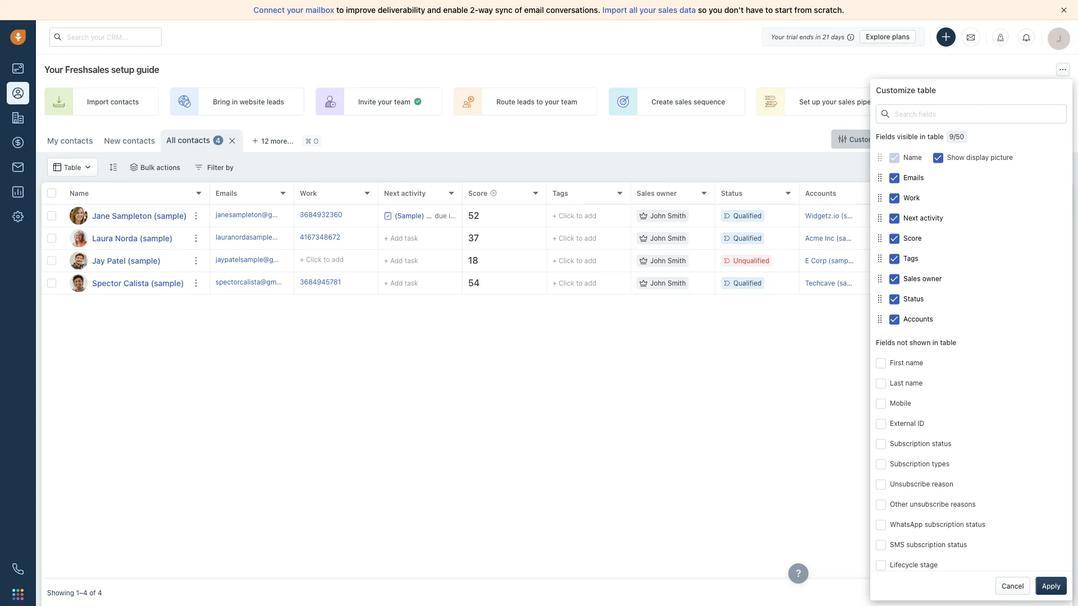 Task type: describe. For each thing, give the bounding box(es) containing it.
new
[[104, 136, 121, 145]]

first
[[890, 359, 904, 367]]

cell for 37
[[884, 227, 1072, 249]]

21
[[823, 33, 829, 40]]

connect
[[253, 5, 285, 15]]

qualified for 52
[[733, 212, 762, 220]]

score inside button
[[903, 234, 922, 242]]

sales owner button
[[876, 269, 1067, 289]]

0 vertical spatial name
[[903, 153, 922, 161]]

calista
[[124, 279, 149, 288]]

j image for jane sampleton (sample)
[[70, 207, 88, 225]]

1 team from the left
[[394, 98, 410, 106]]

add for 52
[[584, 212, 596, 220]]

your trial ends in 21 days
[[771, 33, 845, 40]]

container_wx8msf4aqz5i3rn1 image inside bulk actions button
[[130, 163, 138, 171]]

more...
[[271, 137, 294, 145]]

name inside name column header
[[70, 189, 89, 197]]

and
[[427, 5, 441, 15]]

shown
[[910, 338, 931, 346]]

spectorcalista@gmail.com 3684945781
[[216, 278, 341, 286]]

grid containing 52
[[42, 181, 1072, 579]]

sms subscription status
[[890, 541, 967, 549]]

customize inside button
[[849, 135, 884, 143]]

contacts right my on the left of page
[[60, 136, 93, 145]]

john smith for 54
[[650, 279, 686, 287]]

route leads to your team link
[[454, 88, 598, 116]]

john for 18
[[650, 257, 666, 265]]

improve
[[346, 5, 376, 15]]

last
[[890, 379, 903, 387]]

0 vertical spatial sales owner
[[637, 189, 677, 197]]

1 vertical spatial of
[[89, 589, 96, 597]]

+ add task for 37
[[384, 234, 418, 242]]

e corp (sample)
[[805, 257, 856, 265]]

invite your team
[[358, 98, 410, 106]]

in right visible
[[920, 133, 926, 141]]

add for 18
[[584, 257, 596, 265]]

+ click to add for 54
[[553, 279, 596, 287]]

press space to select this row. row containing jane sampleton (sample)
[[42, 205, 210, 227]]

12 more... button
[[246, 133, 300, 149]]

freshsales
[[65, 64, 109, 75]]

(sample) for acme inc (sample)
[[836, 234, 864, 242]]

reasons
[[951, 500, 976, 508]]

0 horizontal spatial 4
[[98, 589, 102, 597]]

scratch.
[[814, 5, 844, 15]]

set
[[799, 98, 810, 106]]

visible
[[897, 133, 918, 141]]

subscription for whatsapp
[[925, 521, 964, 529]]

(sample) for jay patel (sample)
[[128, 256, 161, 265]]

bring in website leads link
[[170, 88, 304, 116]]

cell for 54
[[884, 272, 1072, 294]]

emails button
[[876, 167, 1067, 188]]

sms
[[890, 541, 904, 549]]

actions
[[157, 163, 180, 171]]

emails inside button
[[903, 174, 924, 181]]

qualified for 37
[[733, 234, 762, 242]]

unqualified
[[733, 257, 769, 265]]

create
[[651, 98, 673, 106]]

click for 54
[[559, 279, 574, 287]]

fields for fields not shown in table
[[876, 338, 895, 346]]

task for 18
[[405, 257, 418, 265]]

+ add task for 54
[[384, 279, 418, 287]]

2 leads from the left
[[517, 98, 535, 106]]

smith for 54
[[668, 279, 686, 287]]

your for your trial ends in 21 days
[[771, 33, 785, 40]]

apply button
[[1036, 577, 1067, 595]]

have
[[746, 5, 763, 15]]

john for 37
[[650, 234, 666, 242]]

0 horizontal spatial sales
[[637, 189, 655, 197]]

name row
[[42, 182, 210, 205]]

enable
[[443, 5, 468, 15]]

task for 54
[[405, 279, 418, 287]]

press space to select this row. row containing 54
[[210, 272, 1072, 295]]

row group containing jane sampleton (sample)
[[42, 205, 210, 295]]

techcave (sample)
[[805, 279, 865, 287]]

table
[[64, 163, 81, 171]]

import contacts for "import contacts" button at the top right of the page
[[930, 135, 982, 143]]

54
[[468, 278, 480, 288]]

s image
[[70, 274, 88, 292]]

next activity button
[[876, 208, 1067, 228]]

pipeline
[[857, 98, 883, 106]]

3684945781
[[300, 278, 341, 286]]

your for your freshsales setup guide
[[44, 64, 63, 75]]

your right all
[[640, 5, 656, 15]]

from
[[794, 5, 812, 15]]

0 vertical spatial activity
[[401, 189, 426, 197]]

status button
[[876, 289, 1067, 309]]

phone image
[[12, 564, 24, 575]]

don't
[[724, 5, 744, 15]]

container_wx8msf4aqz5i3rn1 image for work
[[876, 194, 884, 202]]

fields not shown in table
[[876, 338, 956, 346]]

widgetz.io (sample) link
[[805, 212, 869, 220]]

close image
[[1061, 7, 1067, 13]]

sampleton
[[112, 211, 152, 220]]

all
[[629, 5, 638, 15]]

0 vertical spatial of
[[515, 5, 522, 15]]

press space to select this row. row containing 37
[[210, 227, 1072, 250]]

name for last name
[[905, 379, 923, 387]]

contacts inside button
[[953, 135, 982, 143]]

click for 37
[[559, 234, 574, 242]]

sequence
[[694, 98, 725, 106]]

sales right create on the right
[[675, 98, 692, 106]]

jay patel (sample)
[[92, 256, 161, 265]]

john smith for 37
[[650, 234, 686, 242]]

4167348672
[[300, 233, 340, 241]]

bring
[[213, 98, 230, 106]]

patel
[[107, 256, 126, 265]]

0 vertical spatial next activity
[[384, 189, 426, 197]]

j image for jay patel (sample)
[[70, 252, 88, 270]]

filter
[[207, 163, 224, 171]]

spector
[[92, 279, 121, 288]]

jane sampleton (sample)
[[92, 211, 187, 220]]

spector calista (sample)
[[92, 279, 184, 288]]

2-
[[470, 5, 478, 15]]

smith for 18
[[668, 257, 686, 265]]

create sales sequence
[[651, 98, 725, 106]]

(sample) down e corp (sample) link
[[837, 279, 865, 287]]

sales left pipeline at top
[[838, 98, 855, 106]]

+ click to add for 37
[[553, 234, 596, 242]]

1 vertical spatial emails
[[216, 189, 237, 197]]

37
[[468, 233, 479, 243]]

external
[[890, 420, 916, 428]]

lifecycle stage
[[890, 561, 938, 569]]

lauranordasample@gmail.com link
[[216, 232, 311, 244]]

john smith for 18
[[650, 257, 686, 265]]

display
[[966, 153, 989, 161]]

types
[[932, 460, 950, 468]]

fields for fields visible in table 9 / 50
[[876, 133, 895, 141]]

route
[[496, 98, 515, 106]]

0 vertical spatial owner
[[656, 189, 677, 197]]

table inside button
[[886, 135, 902, 143]]

container_wx8msf4aqz5i3rn1 image for emails
[[876, 174, 884, 182]]

not
[[897, 338, 908, 346]]

container_wx8msf4aqz5i3rn1 image inside invite your team link
[[413, 97, 422, 106]]

import for import contacts link
[[87, 98, 109, 106]]

1 leads from the left
[[267, 98, 284, 106]]

e
[[805, 257, 809, 265]]

smith for 52
[[668, 212, 686, 220]]

container_wx8msf4aqz5i3rn1 image inside the "filter by" button
[[195, 163, 203, 171]]

o
[[313, 137, 319, 145]]

plans
[[892, 33, 910, 41]]

last name
[[890, 379, 923, 387]]

status for whatsapp subscription status
[[966, 521, 985, 529]]

stage
[[920, 561, 938, 569]]

jaypatelsample@gmail.com link
[[216, 255, 302, 267]]

jane sampleton (sample) link
[[92, 210, 187, 222]]

mailbox
[[305, 5, 334, 15]]

0 vertical spatial status
[[932, 440, 951, 448]]

widgetz.io
[[805, 212, 839, 220]]

connect your mailbox link
[[253, 5, 336, 15]]

jaypatelsample@gmail.com + click to add
[[216, 256, 344, 264]]

filter by button
[[188, 158, 241, 177]]

(sample) for spector calista (sample)
[[151, 279, 184, 288]]

in left 21
[[815, 33, 821, 40]]

in right shown
[[932, 338, 938, 346]]

bulk actions
[[141, 163, 180, 171]]

explore plans
[[866, 33, 910, 41]]

mobile
[[890, 399, 911, 407]]

18
[[468, 255, 478, 266]]



Task type: locate. For each thing, give the bounding box(es) containing it.
press space to select this row. row containing 52
[[210, 205, 1072, 227]]

invite your team link
[[316, 88, 442, 116]]

0 vertical spatial accounts
[[805, 189, 836, 197]]

click for 18
[[559, 257, 574, 265]]

laura norda (sample)
[[92, 234, 173, 243]]

of
[[515, 5, 522, 15], [89, 589, 96, 597]]

my contacts button
[[42, 130, 98, 152], [47, 136, 93, 145]]

1 john smith from the top
[[650, 212, 686, 220]]

1 horizontal spatial owner
[[922, 275, 942, 283]]

customize down pipeline at top
[[849, 135, 884, 143]]

your inside route leads to your team link
[[545, 98, 559, 106]]

container_wx8msf4aqz5i3rn1 image inside accounts button
[[876, 315, 884, 323]]

your left trial
[[771, 33, 785, 40]]

sales left data
[[658, 5, 677, 15]]

2 vertical spatial import
[[930, 135, 952, 143]]

1 horizontal spatial next activity
[[903, 214, 943, 222]]

of right 1–4
[[89, 589, 96, 597]]

4 + click to add from the top
[[553, 279, 596, 287]]

j image left the jane
[[70, 207, 88, 225]]

1 horizontal spatial status
[[903, 295, 924, 303]]

import down your freshsales setup guide
[[87, 98, 109, 106]]

import contacts for import contacts link
[[87, 98, 139, 106]]

task
[[405, 234, 418, 242], [405, 257, 418, 265], [405, 279, 418, 287]]

0 vertical spatial emails
[[903, 174, 924, 181]]

3 john from the top
[[650, 257, 666, 265]]

1 vertical spatial import
[[87, 98, 109, 106]]

name down visible
[[903, 153, 922, 161]]

1 vertical spatial sales owner
[[903, 275, 942, 283]]

1 j image from the top
[[70, 207, 88, 225]]

accounts up widgetz.io
[[805, 189, 836, 197]]

laura
[[92, 234, 113, 243]]

1 horizontal spatial work
[[903, 194, 920, 202]]

cell down tags button
[[884, 272, 1072, 294]]

0 horizontal spatial import contacts
[[87, 98, 139, 106]]

cell for 18
[[884, 250, 1072, 272]]

your
[[771, 33, 785, 40], [44, 64, 63, 75]]

emails down by
[[216, 189, 237, 197]]

2 smith from the top
[[668, 234, 686, 242]]

jane
[[92, 211, 110, 220]]

new contacts
[[104, 136, 155, 145]]

1 vertical spatial subscription
[[906, 541, 946, 549]]

0 horizontal spatial name
[[70, 189, 89, 197]]

contacts
[[110, 98, 139, 106], [953, 135, 982, 143], [178, 136, 210, 145], [60, 136, 93, 145], [123, 136, 155, 145]]

unsubscribe
[[910, 500, 949, 508]]

1 qualified from the top
[[733, 212, 762, 220]]

0 vertical spatial import
[[602, 5, 627, 15]]

subscription up unsubscribe
[[890, 460, 930, 468]]

(sample) for laura norda (sample)
[[140, 234, 173, 243]]

press space to select this row. row containing jay patel (sample)
[[42, 250, 210, 272]]

j image
[[70, 207, 88, 225], [70, 252, 88, 270]]

sales inside button
[[903, 275, 921, 283]]

+ click to add
[[553, 212, 596, 220], [553, 234, 596, 242], [553, 257, 596, 265], [553, 279, 596, 287]]

first name
[[890, 359, 923, 367]]

2 team from the left
[[561, 98, 577, 106]]

0 vertical spatial name
[[906, 359, 923, 367]]

2 john smith from the top
[[650, 234, 686, 242]]

4 inside all contacts 4
[[216, 136, 220, 144]]

container_wx8msf4aqz5i3rn1 image
[[876, 174, 884, 182], [876, 194, 884, 202], [876, 214, 884, 222], [876, 234, 884, 242], [640, 234, 647, 242], [876, 255, 884, 262], [640, 257, 647, 265], [876, 275, 884, 283], [640, 279, 647, 287], [876, 315, 884, 323]]

4 right 1–4
[[98, 589, 102, 597]]

cell
[[884, 205, 1072, 227], [884, 227, 1072, 249], [884, 250, 1072, 272], [884, 272, 1072, 294]]

import contacts up show
[[930, 135, 982, 143]]

container_wx8msf4aqz5i3rn1 image inside sales owner button
[[876, 275, 884, 283]]

leads right website
[[267, 98, 284, 106]]

style_myh0__igzzd8unmi image
[[109, 163, 117, 171]]

subscription for subscription status
[[890, 440, 930, 448]]

+ add task for 18
[[384, 257, 418, 265]]

guide
[[136, 64, 159, 75]]

4 john smith from the top
[[650, 279, 686, 287]]

12 more...
[[261, 137, 294, 145]]

subscription for sms
[[906, 541, 946, 549]]

days
[[831, 33, 845, 40]]

(sample) inside "link"
[[128, 256, 161, 265]]

container_wx8msf4aqz5i3rn1 image inside customize table button
[[839, 135, 847, 143]]

name right first
[[906, 359, 923, 367]]

whatsapp subscription status
[[890, 521, 985, 529]]

data
[[679, 5, 696, 15]]

fields visible in table 9 / 50
[[876, 133, 964, 141]]

external id
[[890, 420, 924, 428]]

showing
[[47, 589, 74, 597]]

0 horizontal spatial owner
[[656, 189, 677, 197]]

smith for 37
[[668, 234, 686, 242]]

l image
[[70, 229, 88, 247]]

2 vertical spatial task
[[405, 279, 418, 287]]

by
[[226, 163, 234, 171]]

other unsubscribe reasons
[[890, 500, 976, 508]]

container_wx8msf4aqz5i3rn1 image inside emails button
[[876, 174, 884, 182]]

import left /
[[930, 135, 952, 143]]

of right sync
[[515, 5, 522, 15]]

add deal
[[957, 98, 985, 106]]

all contacts 4
[[166, 136, 220, 145]]

name down table dropdown button
[[70, 189, 89, 197]]

1 vertical spatial + add task
[[384, 257, 418, 265]]

0 horizontal spatial activity
[[401, 189, 426, 197]]

⌘ o
[[305, 137, 319, 145]]

1 vertical spatial subscription
[[890, 460, 930, 468]]

container_wx8msf4aqz5i3rn1 image inside status button
[[876, 295, 884, 303]]

press space to select this row. row containing laura norda (sample)
[[42, 227, 210, 250]]

add for 54
[[584, 279, 596, 287]]

techcave (sample) link
[[805, 279, 865, 287]]

1 vertical spatial customize
[[849, 135, 884, 143]]

grid
[[42, 181, 1072, 579]]

contacts up display
[[953, 135, 982, 143]]

show display picture
[[947, 153, 1013, 161]]

(sample) right calista
[[151, 279, 184, 288]]

2 task from the top
[[405, 257, 418, 265]]

status inside button
[[903, 295, 924, 303]]

0 vertical spatial import contacts
[[87, 98, 139, 106]]

widgetz.io (sample)
[[805, 212, 869, 220]]

j image left jay
[[70, 252, 88, 270]]

Search fields field
[[876, 104, 1067, 124]]

new contacts button
[[98, 130, 161, 152], [104, 136, 155, 145]]

import contacts button
[[915, 130, 987, 149]]

2 row group from the left
[[210, 205, 1072, 295]]

next inside next activity 'button'
[[903, 214, 918, 222]]

cell for 52
[[884, 205, 1072, 227]]

bring in website leads
[[213, 98, 284, 106]]

1 vertical spatial sales
[[903, 275, 921, 283]]

2 cell from the top
[[884, 227, 1072, 249]]

(sample) up spector calista (sample)
[[128, 256, 161, 265]]

your inside invite your team link
[[378, 98, 392, 106]]

0 horizontal spatial next
[[384, 189, 399, 197]]

jay
[[92, 256, 105, 265]]

0 vertical spatial status
[[721, 189, 742, 197]]

customize
[[876, 86, 915, 95], [849, 135, 884, 143]]

0 horizontal spatial emails
[[216, 189, 237, 197]]

1 + click to add from the top
[[553, 212, 596, 220]]

1 horizontal spatial leads
[[517, 98, 535, 106]]

your right up
[[822, 98, 837, 106]]

0 horizontal spatial sales owner
[[637, 189, 677, 197]]

(sample) for e corp (sample)
[[829, 257, 856, 265]]

4 cell from the top
[[884, 272, 1072, 294]]

0 vertical spatial tags
[[553, 189, 568, 197]]

1 horizontal spatial import contacts
[[930, 135, 982, 143]]

1 horizontal spatial name
[[903, 153, 922, 161]]

1 vertical spatial task
[[405, 257, 418, 265]]

showing 1–4 of 4
[[47, 589, 102, 597]]

fields left visible
[[876, 133, 895, 141]]

subscription up stage
[[906, 541, 946, 549]]

next activity inside next activity 'button'
[[903, 214, 943, 222]]

2 j image from the top
[[70, 252, 88, 270]]

1 vertical spatial name
[[905, 379, 923, 387]]

+ click to add for 52
[[553, 212, 596, 220]]

1 vertical spatial next activity
[[903, 214, 943, 222]]

1 vertical spatial status
[[903, 295, 924, 303]]

(sample) for jane sampleton (sample)
[[154, 211, 187, 220]]

phone element
[[7, 558, 29, 581]]

customize table up pipeline at top
[[876, 86, 936, 95]]

0 horizontal spatial of
[[89, 589, 96, 597]]

press space to select this row. row containing spector calista (sample)
[[42, 272, 210, 295]]

(sample) down the jane sampleton (sample) link
[[140, 234, 173, 243]]

e corp (sample) link
[[805, 257, 856, 265]]

task for 37
[[405, 234, 418, 242]]

1 fields from the top
[[876, 133, 895, 141]]

1 horizontal spatial of
[[515, 5, 522, 15]]

3 smith from the top
[[668, 257, 686, 265]]

2 + add task from the top
[[384, 257, 418, 265]]

bulk actions button
[[123, 158, 188, 177]]

status down reasons
[[966, 521, 985, 529]]

start
[[775, 5, 792, 15]]

+ click to add for 18
[[553, 257, 596, 265]]

container_wx8msf4aqz5i3rn1 image for tags
[[876, 255, 884, 262]]

container_wx8msf4aqz5i3rn1 image for next activity
[[876, 214, 884, 222]]

cell up score button
[[884, 205, 1072, 227]]

john for 54
[[650, 279, 666, 287]]

janesampleton@gmail.com
[[216, 211, 301, 219]]

1 smith from the top
[[668, 212, 686, 220]]

2 horizontal spatial import
[[930, 135, 952, 143]]

2 john from the top
[[650, 234, 666, 242]]

contacts down setup
[[110, 98, 139, 106]]

1 vertical spatial owner
[[922, 275, 942, 283]]

0 horizontal spatial accounts
[[805, 189, 836, 197]]

corp
[[811, 257, 827, 265]]

customize table
[[876, 86, 936, 95], [849, 135, 902, 143]]

0 vertical spatial next
[[384, 189, 399, 197]]

2 vertical spatial + add task
[[384, 279, 418, 287]]

1 vertical spatial accounts
[[903, 315, 933, 323]]

0 vertical spatial your
[[771, 33, 785, 40]]

0 vertical spatial subscription
[[890, 440, 930, 448]]

0 horizontal spatial team
[[394, 98, 410, 106]]

1 horizontal spatial sales owner
[[903, 275, 942, 283]]

in
[[815, 33, 821, 40], [232, 98, 238, 106], [920, 133, 926, 141], [932, 338, 938, 346]]

(sample) right corp at top right
[[829, 257, 856, 265]]

4 smith from the top
[[668, 279, 686, 287]]

1 task from the top
[[405, 234, 418, 242]]

0 vertical spatial customize table
[[876, 86, 936, 95]]

contacts right new
[[123, 136, 155, 145]]

cancel
[[1002, 582, 1024, 590]]

container_wx8msf4aqz5i3rn1 image
[[413, 97, 422, 106], [882, 110, 889, 118], [839, 135, 847, 143], [876, 153, 884, 161], [53, 163, 61, 171], [84, 163, 92, 171], [130, 163, 138, 171], [195, 163, 203, 171], [384, 212, 392, 220], [640, 212, 647, 220], [876, 295, 884, 303]]

3 + add task from the top
[[384, 279, 418, 287]]

laura norda (sample) link
[[92, 233, 173, 244]]

lifecycle
[[890, 561, 918, 569]]

all contacts link
[[166, 135, 210, 146]]

1 vertical spatial your
[[44, 64, 63, 75]]

whatsapp
[[890, 521, 923, 529]]

0 horizontal spatial status
[[721, 189, 742, 197]]

1 horizontal spatial import
[[602, 5, 627, 15]]

Search your CRM... text field
[[49, 28, 162, 47]]

import inside "import contacts" button
[[930, 135, 952, 143]]

1 vertical spatial 4
[[98, 589, 102, 597]]

deal
[[972, 98, 985, 106]]

2 subscription from the top
[[890, 460, 930, 468]]

container_wx8msf4aqz5i3rn1 image for score
[[876, 234, 884, 242]]

fields
[[876, 133, 895, 141], [876, 338, 895, 346]]

my contacts
[[47, 136, 93, 145]]

table
[[917, 86, 936, 95], [927, 133, 944, 141], [886, 135, 902, 143], [940, 338, 956, 346]]

1 horizontal spatial tags
[[903, 254, 918, 262]]

import inside import contacts link
[[87, 98, 109, 106]]

1 horizontal spatial 4
[[216, 136, 220, 144]]

3 qualified from the top
[[733, 279, 762, 287]]

3 cell from the top
[[884, 250, 1072, 272]]

row group
[[42, 205, 210, 295], [210, 205, 1072, 295]]

qualified
[[733, 212, 762, 220], [733, 234, 762, 242], [733, 279, 762, 287]]

status up types
[[932, 440, 951, 448]]

1 vertical spatial next
[[903, 214, 918, 222]]

leads
[[267, 98, 284, 106], [517, 98, 535, 106]]

4 up filter by
[[216, 136, 220, 144]]

1 horizontal spatial sales
[[903, 275, 921, 283]]

john smith for 52
[[650, 212, 686, 220]]

sales owner inside button
[[903, 275, 942, 283]]

0 horizontal spatial leads
[[267, 98, 284, 106]]

sales owner
[[637, 189, 677, 197], [903, 275, 942, 283]]

1 vertical spatial import contacts
[[930, 135, 982, 143]]

1 vertical spatial activity
[[920, 214, 943, 222]]

1 john from the top
[[650, 212, 666, 220]]

0 horizontal spatial your
[[44, 64, 63, 75]]

add for 37
[[584, 234, 596, 242]]

0 horizontal spatial import
[[87, 98, 109, 106]]

your right invite
[[378, 98, 392, 106]]

1 horizontal spatial score
[[903, 234, 922, 242]]

0 vertical spatial score
[[468, 189, 487, 197]]

1 horizontal spatial accounts
[[903, 315, 933, 323]]

janesampleton@gmail.com link
[[216, 210, 301, 222]]

activity inside 'button'
[[920, 214, 943, 222]]

container_wx8msf4aqz5i3rn1 image inside next activity 'button'
[[876, 214, 884, 222]]

freshworks switcher image
[[12, 589, 24, 600]]

import left all
[[602, 5, 627, 15]]

4 john from the top
[[650, 279, 666, 287]]

0 vertical spatial fields
[[876, 133, 895, 141]]

status for sms subscription status
[[948, 541, 967, 549]]

1 horizontal spatial activity
[[920, 214, 943, 222]]

invite
[[358, 98, 376, 106]]

(sample) right sampleton
[[154, 211, 187, 220]]

press space to select this row. row
[[42, 205, 210, 227], [210, 205, 1072, 227], [42, 227, 210, 250], [210, 227, 1072, 250], [42, 250, 210, 272], [210, 250, 1072, 272], [42, 272, 210, 295], [210, 272, 1072, 295]]

explore plans link
[[860, 30, 916, 44]]

3 task from the top
[[405, 279, 418, 287]]

subscription down 'external id' at the bottom right
[[890, 440, 930, 448]]

ends
[[799, 33, 814, 40]]

1 vertical spatial j image
[[70, 252, 88, 270]]

0 horizontal spatial score
[[468, 189, 487, 197]]

1 row group from the left
[[42, 205, 210, 295]]

contacts right the all
[[178, 136, 210, 145]]

john smith
[[650, 212, 686, 220], [650, 234, 686, 242], [650, 257, 686, 265], [650, 279, 686, 287]]

0 vertical spatial task
[[405, 234, 418, 242]]

0 vertical spatial customize
[[876, 86, 915, 95]]

score button
[[876, 228, 1067, 248]]

(sample) right inc
[[836, 234, 864, 242]]

1 vertical spatial status
[[966, 521, 985, 529]]

1 vertical spatial qualified
[[733, 234, 762, 242]]

your left mailbox
[[287, 5, 303, 15]]

work inside button
[[903, 194, 920, 202]]

container_wx8msf4aqz5i3rn1 image inside score button
[[876, 234, 884, 242]]

click for 52
[[559, 212, 574, 220]]

setup
[[111, 64, 134, 75]]

add for 18
[[390, 257, 403, 265]]

0 vertical spatial + add task
[[384, 234, 418, 242]]

sales
[[658, 5, 677, 15], [675, 98, 692, 106], [838, 98, 855, 106]]

2 fields from the top
[[876, 338, 895, 346]]

your
[[287, 5, 303, 15], [640, 5, 656, 15], [378, 98, 392, 106], [545, 98, 559, 106], [822, 98, 837, 106]]

1 vertical spatial fields
[[876, 338, 895, 346]]

0 vertical spatial 4
[[216, 136, 220, 144]]

owner inside button
[[922, 275, 942, 283]]

press space to select this row. row containing 18
[[210, 250, 1072, 272]]

qualified for 54
[[733, 279, 762, 287]]

table button
[[47, 158, 98, 177]]

leads right 'route'
[[517, 98, 535, 106]]

unsubscribe
[[890, 480, 930, 488]]

in right bring on the top left
[[232, 98, 238, 106]]

route leads to your team
[[496, 98, 577, 106]]

container_wx8msf4aqz5i3rn1 image inside work button
[[876, 194, 884, 202]]

customize up pipeline at top
[[876, 86, 915, 95]]

john for 52
[[650, 212, 666, 220]]

1 horizontal spatial team
[[561, 98, 577, 106]]

explore
[[866, 33, 890, 41]]

2 qualified from the top
[[733, 234, 762, 242]]

1 vertical spatial tags
[[903, 254, 918, 262]]

status down whatsapp subscription status
[[948, 541, 967, 549]]

your left "freshsales"
[[44, 64, 63, 75]]

import contacts inside button
[[930, 135, 982, 143]]

2 vertical spatial qualified
[[733, 279, 762, 287]]

import
[[602, 5, 627, 15], [87, 98, 109, 106], [930, 135, 952, 143]]

1 cell from the top
[[884, 205, 1072, 227]]

0 horizontal spatial work
[[300, 189, 317, 197]]

⌘
[[305, 137, 312, 145]]

up
[[812, 98, 820, 106]]

customize table down pipeline at top
[[849, 135, 902, 143]]

1 + add task from the top
[[384, 234, 418, 242]]

add for 54
[[390, 279, 403, 287]]

filter by
[[207, 163, 234, 171]]

subscription down other unsubscribe reasons
[[925, 521, 964, 529]]

cell down score button
[[884, 250, 1072, 272]]

0 vertical spatial qualified
[[733, 212, 762, 220]]

2 vertical spatial status
[[948, 541, 967, 549]]

container_wx8msf4aqz5i3rn1 image inside tags button
[[876, 255, 884, 262]]

0 horizontal spatial next activity
[[384, 189, 426, 197]]

name for first name
[[906, 359, 923, 367]]

1 horizontal spatial next
[[903, 214, 918, 222]]

import contacts down setup
[[87, 98, 139, 106]]

fields left the not
[[876, 338, 895, 346]]

jaypatelsample@gmail.com
[[216, 256, 302, 264]]

4
[[216, 136, 220, 144], [98, 589, 102, 597]]

container_wx8msf4aqz5i3rn1 image for sales owner
[[876, 275, 884, 283]]

status
[[932, 440, 951, 448], [966, 521, 985, 529], [948, 541, 967, 549]]

3 john smith from the top
[[650, 257, 686, 265]]

0 vertical spatial j image
[[70, 207, 88, 225]]

your right 'route'
[[545, 98, 559, 106]]

0 horizontal spatial tags
[[553, 189, 568, 197]]

1 vertical spatial score
[[903, 234, 922, 242]]

customize table button
[[831, 130, 909, 149]]

1 vertical spatial customize table
[[849, 135, 902, 143]]

1 horizontal spatial your
[[771, 33, 785, 40]]

add deal link
[[914, 88, 1006, 116]]

1 subscription from the top
[[890, 440, 930, 448]]

customize table inside button
[[849, 135, 902, 143]]

0 vertical spatial subscription
[[925, 521, 964, 529]]

subscription for subscription types
[[890, 460, 930, 468]]

(sample) up acme inc (sample)
[[841, 212, 869, 220]]

1 horizontal spatial emails
[[903, 174, 924, 181]]

email image
[[967, 32, 975, 42]]

name column header
[[64, 182, 210, 205]]

name right last
[[905, 379, 923, 387]]

so
[[698, 5, 707, 15]]

accounts up shown
[[903, 315, 933, 323]]

3 + click to add from the top
[[553, 257, 596, 265]]

2 + click to add from the top
[[553, 234, 596, 242]]

emails down visible
[[903, 174, 924, 181]]

accounts inside button
[[903, 315, 933, 323]]

0 vertical spatial sales
[[637, 189, 655, 197]]

9
[[949, 133, 954, 141]]

add for 37
[[390, 234, 403, 242]]

import for "import contacts" button at the top right of the page
[[930, 135, 952, 143]]

cell up sales owner button
[[884, 227, 1072, 249]]

import all your sales data link
[[602, 5, 698, 15]]

container_wx8msf4aqz5i3rn1 image for accounts
[[876, 315, 884, 323]]

tags inside tags button
[[903, 254, 918, 262]]

your inside set up your sales pipeline link
[[822, 98, 837, 106]]

row group containing 52
[[210, 205, 1072, 295]]

connect your mailbox to improve deliverability and enable 2-way sync of email conversations. import all your sales data so you don't have to start from scratch.
[[253, 5, 844, 15]]



Task type: vqa. For each thing, say whether or not it's contained in the screenshot.
Meetings ( 1 )'s ")"
no



